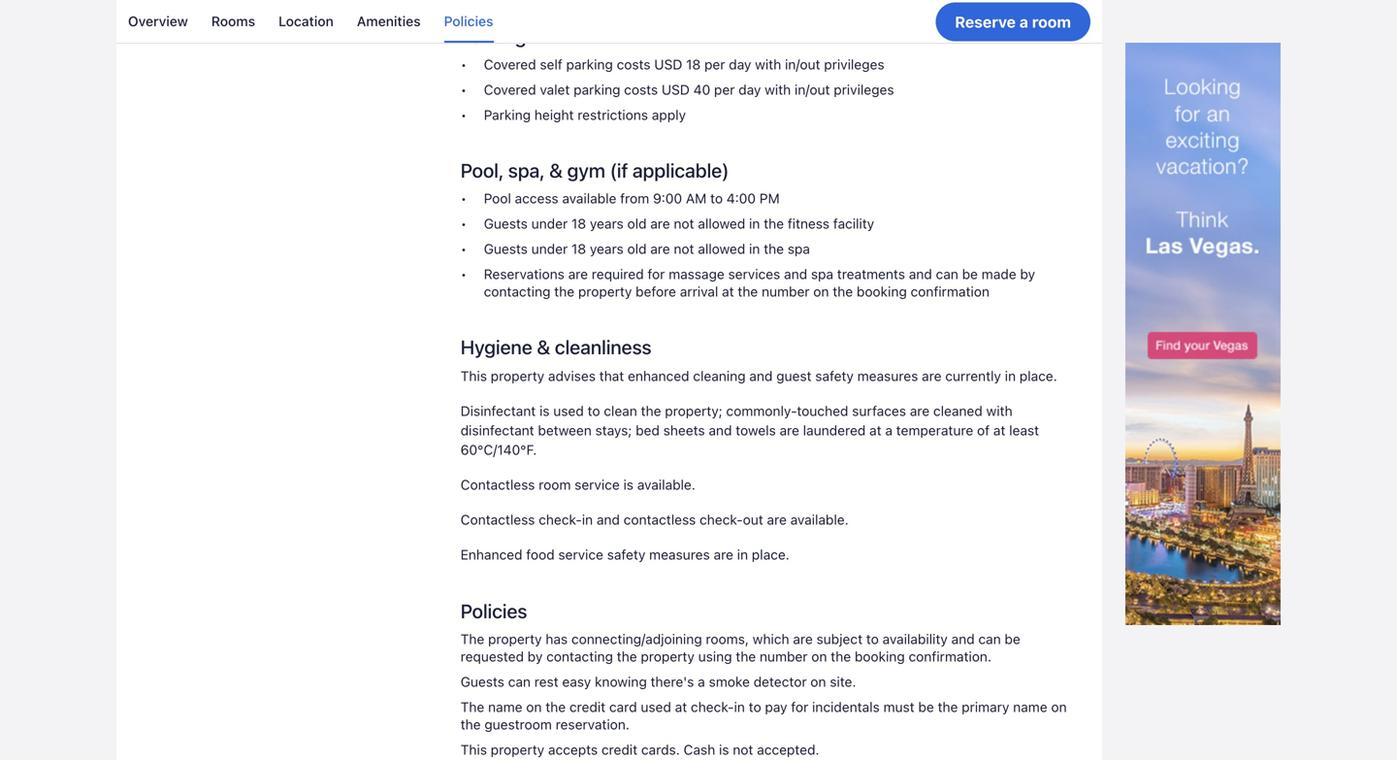 Task type: vqa. For each thing, say whether or not it's contained in the screenshot.
second INCLUDES from the bottom
no



Task type: describe. For each thing, give the bounding box(es) containing it.
rooms
[[211, 13, 255, 29]]

connecting/adjoining
[[572, 631, 702, 647]]

incidentals
[[813, 699, 880, 715]]

1 vertical spatial measures
[[650, 546, 710, 562]]

be inside reservations are required for massage services and spa treatments and can be made by contacting the property before arrival at the number on the booking confirmation
[[963, 266, 978, 282]]

2 horizontal spatial can
[[979, 631, 1001, 647]]

the down subject
[[831, 648, 851, 664]]

cleaning
[[693, 368, 746, 384]]

confirmation.
[[909, 648, 992, 664]]

site.
[[830, 674, 857, 690]]

guests for guests under 18 years old are not allowed in the spa
[[484, 241, 528, 257]]

location
[[279, 13, 334, 29]]

massage
[[669, 266, 725, 282]]

there's
[[651, 674, 694, 690]]

the down treatments
[[833, 283, 853, 299]]

guests under 18 years old are not allowed in the fitness facility list item
[[461, 215, 1079, 232]]

must
[[884, 699, 915, 715]]

the down rooms,
[[736, 648, 756, 664]]

are right out
[[767, 512, 787, 528]]

gym
[[567, 159, 606, 181]]

cash
[[684, 742, 716, 758]]

1 vertical spatial is
[[624, 477, 634, 493]]

to inside list item
[[711, 190, 723, 206]]

on inside reservations are required for massage services and spa treatments and can be made by contacting the property before arrival at the number on the booking confirmation
[[814, 283, 829, 299]]

guests under 18 years old are not allowed in the fitness facility
[[484, 215, 875, 231]]

and up confirmation
[[909, 266, 933, 282]]

between
[[538, 422, 592, 438]]

cleaned
[[934, 403, 983, 419]]

allowed for fitness
[[698, 215, 746, 231]]

towels
[[736, 422, 776, 438]]

cards.
[[642, 742, 680, 758]]

used inside 'disinfectant is used to clean the property; commonly-touched surfaces are cleaned with disinfectant between stays; bed sheets and towels are laundered at a temperature of at least 60°c/140°f.'
[[554, 403, 584, 419]]

that
[[600, 368, 624, 384]]

guests under 18 years old are not allowed in the spa
[[484, 241, 810, 257]]

at down surfaces
[[870, 422, 882, 438]]

policies for policies the property has connecting/adjoining rooms, which are subject to availability and can be requested by contacting the property using the number on the booking confirmation. guests can rest easy knowing there's a smoke detector on site. the name on the credit card used at check-in to pay for incidentals must be the primary name on the guestroom reservation. this property accepts credit cards. cash is not accepted.
[[461, 599, 528, 622]]

and up the enhanced food service safety measures are in place.
[[597, 512, 620, 528]]

check- inside policies the property has connecting/adjoining rooms, which are subject to availability and can be requested by contacting the property using the number on the booking confirmation. guests can rest easy knowing there's a smoke detector on site. the name on the credit card used at check-in to pay for incidentals must be the primary name on the guestroom reservation. this property accepts credit cards. cash is not accepted.
[[691, 699, 734, 715]]

property up requested at the bottom of the page
[[488, 631, 542, 647]]

0 horizontal spatial place.
[[752, 546, 790, 562]]

by inside policies the property has connecting/adjoining rooms, which are subject to availability and can be requested by contacting the property using the number on the booking confirmation. guests can rest easy knowing there's a smoke detector on site. the name on the credit card used at check-in to pay for incidentals must be the primary name on the guestroom reservation. this property accepts credit cards. cash is not accepted.
[[528, 648, 543, 664]]

disinfectant is used to clean the property; commonly-touched surfaces are cleaned with disinfectant between stays; bed sheets and towels are laundered at a temperature of at least 60°c/140°f.
[[461, 403, 1040, 458]]

facility
[[834, 215, 875, 231]]

with for 18
[[755, 56, 782, 72]]

and inside 'disinfectant is used to clean the property; commonly-touched surfaces are cleaned with disinfectant between stays; bed sheets and towels are laundered at a temperature of at least 60°c/140°f.'
[[709, 422, 732, 438]]

are inside reservations are required for massage services and spa treatments and can be made by contacting the property before arrival at the number on the booking confirmation
[[568, 266, 588, 282]]

pool access available from 9:00 am to 4:00 pm
[[484, 190, 780, 206]]

stays;
[[596, 422, 632, 438]]

confirmation
[[911, 283, 990, 299]]

number for policies
[[760, 648, 808, 664]]

day for 40
[[739, 82, 761, 98]]

and down guests under 18 years old are not allowed in the spa list item
[[784, 266, 808, 282]]

the down "reservations"
[[554, 283, 575, 299]]

easy
[[562, 674, 591, 690]]

accepted.
[[757, 742, 820, 758]]

reserve a room
[[955, 13, 1072, 31]]

for inside policies the property has connecting/adjoining rooms, which are subject to availability and can be requested by contacting the property using the number on the booking confirmation. guests can rest easy knowing there's a smoke detector on site. the name on the credit card used at check-in to pay for incidentals must be the primary name on the guestroom reservation. this property accepts credit cards. cash is not accepted.
[[791, 699, 809, 715]]

restrictions
[[578, 107, 648, 123]]

under for guests under 18 years old are not allowed in the fitness facility
[[532, 215, 568, 231]]

made
[[982, 266, 1017, 282]]

in/out for covered self parking costs usd 18 per day with in/out privileges
[[785, 56, 821, 72]]

required
[[592, 266, 644, 282]]

availability
[[883, 631, 948, 647]]

property down guestroom
[[491, 742, 545, 758]]

and left guest
[[750, 368, 773, 384]]

0 horizontal spatial be
[[919, 699, 935, 715]]

years for guests under 18 years old are not allowed in the fitness facility
[[590, 215, 624, 231]]

fitness
[[788, 215, 830, 231]]

least
[[1010, 422, 1040, 438]]

guests for guests under 18 years old are not allowed in the fitness facility
[[484, 215, 528, 231]]

the inside guests under 18 years old are not allowed in the spa list item
[[764, 241, 784, 257]]

costs for 40
[[624, 82, 658, 98]]

requested
[[461, 648, 524, 664]]

are inside policies the property has connecting/adjoining rooms, which are subject to availability and can be requested by contacting the property using the number on the booking confirmation. guests can rest easy knowing there's a smoke detector on site. the name on the credit card used at check-in to pay for incidentals must be the primary name on the guestroom reservation. this property accepts credit cards. cash is not accepted.
[[793, 631, 813, 647]]

touched
[[797, 403, 849, 419]]

overview
[[128, 13, 188, 29]]

covered valet parking costs usd 40 per day with in/out privileges
[[484, 82, 895, 98]]

not for spa
[[674, 241, 695, 257]]

day for 18
[[729, 56, 752, 72]]

the left guestroom
[[461, 716, 481, 732]]

40
[[694, 82, 711, 98]]

used inside policies the property has connecting/adjoining rooms, which are subject to availability and can be requested by contacting the property using the number on the booking confirmation. guests can rest easy knowing there's a smoke detector on site. the name on the credit card used at check-in to pay for incidentals must be the primary name on the guestroom reservation. this property accepts credit cards. cash is not accepted.
[[641, 699, 672, 715]]

pool, spa, & gym (if applicable)
[[461, 159, 729, 181]]

contactless
[[624, 512, 696, 528]]

parking for parking height restrictions apply
[[484, 107, 531, 123]]

on up guestroom
[[526, 699, 542, 715]]

advises
[[548, 368, 596, 384]]

are down contactless check-in and contactless check-out are available.
[[714, 546, 734, 562]]

services
[[729, 266, 781, 282]]

temperature
[[897, 422, 974, 438]]

bed
[[636, 422, 660, 438]]

access
[[515, 190, 559, 206]]

guests inside policies the property has connecting/adjoining rooms, which are subject to availability and can be requested by contacting the property using the number on the booking confirmation. guests can rest easy knowing there's a smoke detector on site. the name on the credit card used at check-in to pay for incidentals must be the primary name on the guestroom reservation. this property accepts credit cards. cash is not accepted.
[[461, 674, 505, 690]]

1 vertical spatial safety
[[607, 546, 646, 562]]

1 the from the top
[[461, 631, 485, 647]]

a inside policies the property has connecting/adjoining rooms, which are subject to availability and can be requested by contacting the property using the number on the booking confirmation. guests can rest easy knowing there's a smoke detector on site. the name on the credit card used at check-in to pay for incidentals must be the primary name on the guestroom reservation. this property accepts credit cards. cash is not accepted.
[[698, 674, 706, 690]]

0 vertical spatial safety
[[816, 368, 854, 384]]

the inside guests under 18 years old are not allowed in the fitness facility list item
[[764, 215, 784, 231]]

disinfectant
[[461, 422, 535, 438]]

treatments
[[838, 266, 906, 282]]

clean
[[604, 403, 638, 419]]

under for guests under 18 years old are not allowed in the spa
[[532, 241, 568, 257]]

number for reservations
[[762, 283, 810, 299]]

detector
[[754, 674, 807, 690]]

property up there's
[[641, 648, 695, 664]]

2 name from the left
[[1014, 699, 1048, 715]]

service for safety
[[559, 546, 604, 562]]

contactless room service is available.
[[461, 477, 696, 493]]

amenities link
[[357, 0, 421, 43]]

enhanced food service safety measures are in place.
[[461, 546, 790, 562]]

at right of
[[994, 422, 1006, 438]]

0 horizontal spatial available.
[[638, 477, 696, 493]]

smoke
[[709, 674, 750, 690]]

on down subject
[[812, 648, 827, 664]]

2 the from the top
[[461, 699, 485, 715]]

with inside 'disinfectant is used to clean the property; commonly-touched surfaces are cleaned with disinfectant between stays; bed sheets and towels are laundered at a temperature of at least 60°c/140°f.'
[[987, 403, 1013, 419]]

are inside guests under 18 years old are not allowed in the fitness facility list item
[[651, 215, 670, 231]]

amenities
[[357, 13, 421, 29]]

parking height restrictions apply
[[484, 107, 686, 123]]

contactless check-in and contactless check-out are available.
[[461, 512, 849, 528]]

guestroom
[[485, 716, 552, 732]]

at inside reservations are required for massage services and spa treatments and can be made by contacting the property before arrival at the number on the booking confirmation
[[722, 283, 734, 299]]

property;
[[665, 403, 723, 419]]

hygiene
[[461, 335, 533, 358]]

0 vertical spatial credit
[[570, 699, 606, 715]]

are right towels
[[780, 422, 800, 438]]

are up temperature
[[910, 403, 930, 419]]

not inside policies the property has connecting/adjoining rooms, which are subject to availability and can be requested by contacting the property using the number on the booking confirmation. guests can rest easy knowing there's a smoke detector on site. the name on the credit card used at check-in to pay for incidentals must be the primary name on the guestroom reservation. this property accepts credit cards. cash is not accepted.
[[733, 742, 754, 758]]

from
[[620, 190, 650, 206]]

parking height restrictions apply list item
[[461, 106, 1079, 124]]

9:00
[[653, 190, 683, 206]]

pm
[[760, 190, 780, 206]]

0 horizontal spatial room
[[539, 477, 571, 493]]

guests under 18 years old are not allowed in the spa list item
[[461, 240, 1079, 258]]

service for is
[[575, 477, 620, 493]]

in/out for covered valet parking costs usd 40 per day with in/out privileges
[[795, 82, 830, 98]]

per for 18
[[705, 56, 726, 72]]

contactless for contactless room service is available.
[[461, 477, 535, 493]]

disinfectant
[[461, 403, 536, 419]]

applicable)
[[633, 159, 729, 181]]

1 vertical spatial &
[[537, 335, 551, 358]]

in right currently
[[1005, 368, 1016, 384]]

spa inside reservations are required for massage services and spa treatments and can be made by contacting the property before arrival at the number on the booking confirmation
[[811, 266, 834, 282]]

booking for policies
[[855, 648, 905, 664]]

policies the property has connecting/adjoining rooms, which are subject to availability and can be requested by contacting the property using the number on the booking confirmation. guests can rest easy knowing there's a smoke detector on site. the name on the credit card used at check-in to pay for incidentals must be the primary name on the guestroom reservation. this property accepts credit cards. cash is not accepted.
[[461, 599, 1067, 758]]

1 this from the top
[[461, 368, 487, 384]]

reserve a room button
[[936, 2, 1091, 41]]

in inside policies the property has connecting/adjoining rooms, which are subject to availability and can be requested by contacting the property using the number on the booking confirmation. guests can rest easy knowing there's a smoke detector on site. the name on the credit card used at check-in to pay for incidentals must be the primary name on the guestroom reservation. this property accepts credit cards. cash is not accepted.
[[734, 699, 745, 715]]

primary
[[962, 699, 1010, 715]]

enhanced
[[461, 546, 523, 562]]

laundered
[[803, 422, 866, 438]]

to right subject
[[867, 631, 879, 647]]

not for fitness
[[674, 215, 695, 231]]

property inside reservations are required for massage services and spa treatments and can be made by contacting the property before arrival at the number on the booking confirmation
[[578, 283, 632, 299]]

reservation.
[[556, 716, 630, 732]]

before
[[636, 283, 677, 299]]

rooms,
[[706, 631, 749, 647]]

reservations are required for massage services and spa treatments and can be made by contacting the property before arrival at the number on the booking confirmation
[[484, 266, 1036, 299]]



Task type: locate. For each thing, give the bounding box(es) containing it.
covered left the valet
[[484, 82, 536, 98]]

booking inside policies the property has connecting/adjoining rooms, which are subject to availability and can be requested by contacting the property using the number on the booking confirmation. guests can rest easy knowing there's a smoke detector on site. the name on the credit card used at check-in to pay for incidentals must be the primary name on the guestroom reservation. this property accepts credit cards. cash is not accepted.
[[855, 648, 905, 664]]

is inside 'disinfectant is used to clean the property; commonly-touched surfaces are cleaned with disinfectant between stays; bed sheets and towels are laundered at a temperature of at least 60°c/140°f.'
[[540, 403, 550, 419]]

0 vertical spatial contacting
[[484, 283, 551, 299]]

parking for self
[[566, 56, 613, 72]]

in
[[749, 215, 760, 231], [749, 241, 760, 257], [1005, 368, 1016, 384], [582, 512, 593, 528], [737, 546, 748, 562], [734, 699, 745, 715]]

in inside guests under 18 years old are not allowed in the fitness facility list item
[[749, 215, 760, 231]]

1 vertical spatial contacting
[[547, 648, 613, 664]]

policies inside policies the property has connecting/adjoining rooms, which are subject to availability and can be requested by contacting the property using the number on the booking confirmation. guests can rest easy knowing there's a smoke detector on site. the name on the credit card used at check-in to pay for incidentals must be the primary name on the guestroom reservation. this property accepts credit cards. cash is not accepted.
[[461, 599, 528, 622]]

list
[[116, 0, 1103, 43], [461, 56, 1079, 124], [461, 190, 1079, 300]]

2 years from the top
[[590, 241, 624, 257]]

1 vertical spatial list
[[461, 56, 1079, 124]]

0 vertical spatial for
[[648, 266, 665, 282]]

per
[[705, 56, 726, 72], [714, 82, 735, 98]]

0 horizontal spatial by
[[528, 648, 543, 664]]

in inside guests under 18 years old are not allowed in the spa list item
[[749, 241, 760, 257]]

0 horizontal spatial a
[[698, 674, 706, 690]]

number down services
[[762, 283, 810, 299]]

day inside 'list item'
[[729, 56, 752, 72]]

2 horizontal spatial be
[[1005, 631, 1021, 647]]

contacting inside policies the property has connecting/adjoining rooms, which are subject to availability and can be requested by contacting the property using the number on the booking confirmation. guests can rest easy knowing there's a smoke detector on site. the name on the credit card used at check-in to pay for incidentals must be the primary name on the guestroom reservation. this property accepts credit cards. cash is not accepted.
[[547, 648, 613, 664]]

the down rest
[[546, 699, 566, 715]]

reservations are required for massage services and spa treatments and can be made by contacting the property before arrival at the number on the booking confirmation list item
[[461, 265, 1079, 300]]

usd
[[655, 56, 683, 72], [662, 82, 690, 98]]

day inside list item
[[739, 82, 761, 98]]

used up between
[[554, 403, 584, 419]]

2 under from the top
[[532, 241, 568, 257]]

2 old from the top
[[628, 241, 647, 257]]

am
[[686, 190, 707, 206]]

can
[[936, 266, 959, 282], [979, 631, 1001, 647], [508, 674, 531, 690]]

18
[[686, 56, 701, 72], [572, 215, 586, 231], [572, 241, 586, 257]]

years up 'required' on the top left of page
[[590, 241, 624, 257]]

using
[[699, 648, 732, 664]]

spa inside list item
[[788, 241, 810, 257]]

1 covered from the top
[[484, 56, 536, 72]]

0 vertical spatial under
[[532, 215, 568, 231]]

a down surfaces
[[886, 422, 893, 438]]

place. down out
[[752, 546, 790, 562]]

safety up "touched" on the bottom right
[[816, 368, 854, 384]]

by right made
[[1021, 266, 1036, 282]]

this down guestroom
[[461, 742, 487, 758]]

0 horizontal spatial spa
[[788, 241, 810, 257]]

old for spa
[[628, 241, 647, 257]]

1 vertical spatial parking
[[574, 82, 621, 98]]

with inside 'list item'
[[755, 56, 782, 72]]

to
[[711, 190, 723, 206], [588, 403, 600, 419], [867, 631, 879, 647], [749, 699, 762, 715]]

18 for guests under 18 years old are not allowed in the fitness facility
[[572, 215, 586, 231]]

in down out
[[737, 546, 748, 562]]

0 vertical spatial per
[[705, 56, 726, 72]]

to left pay
[[749, 699, 762, 715]]

0 vertical spatial usd
[[655, 56, 683, 72]]

on left site.
[[811, 674, 827, 690]]

1 vertical spatial room
[[539, 477, 571, 493]]

available. up contactless
[[638, 477, 696, 493]]

in/out inside list item
[[795, 82, 830, 98]]

and inside policies the property has connecting/adjoining rooms, which are subject to availability and can be requested by contacting the property using the number on the booking confirmation. guests can rest easy knowing there's a smoke detector on site. the name on the credit card used at check-in to pay for incidentals must be the primary name on the guestroom reservation. this property accepts credit cards. cash is not accepted.
[[952, 631, 975, 647]]

2 horizontal spatial is
[[719, 742, 730, 758]]

0 vertical spatial years
[[590, 215, 624, 231]]

18 inside covered self parking costs usd 18 per day with in/out privileges 'list item'
[[686, 56, 701, 72]]

per inside 'list item'
[[705, 56, 726, 72]]

1 horizontal spatial name
[[1014, 699, 1048, 715]]

cleanliness
[[555, 335, 652, 358]]

1 horizontal spatial place.
[[1020, 368, 1058, 384]]

day
[[729, 56, 752, 72], [739, 82, 761, 98]]

1 years from the top
[[590, 215, 624, 231]]

currently
[[946, 368, 1002, 384]]

1 allowed from the top
[[698, 215, 746, 231]]

1 horizontal spatial for
[[791, 699, 809, 715]]

and down 'property;'
[[709, 422, 732, 438]]

1 vertical spatial covered
[[484, 82, 536, 98]]

policies inside 'list'
[[444, 13, 494, 29]]

be right must
[[919, 699, 935, 715]]

overview link
[[128, 0, 188, 43]]

pool,
[[461, 159, 504, 181]]

a
[[1020, 13, 1029, 31], [886, 422, 893, 438], [698, 674, 706, 690]]

0 vertical spatial list
[[116, 0, 1103, 43]]

2 vertical spatial not
[[733, 742, 754, 758]]

per for 40
[[714, 82, 735, 98]]

1 vertical spatial allowed
[[698, 241, 746, 257]]

with inside list item
[[765, 82, 791, 98]]

policies for policies
[[444, 13, 494, 29]]

contactless for contactless check-in and contactless check-out are available.
[[461, 512, 535, 528]]

2 this from the top
[[461, 742, 487, 758]]

1 vertical spatial usd
[[662, 82, 690, 98]]

1 horizontal spatial is
[[624, 477, 634, 493]]

booking
[[857, 283, 907, 299], [855, 648, 905, 664]]

covered inside list item
[[484, 82, 536, 98]]

apply
[[652, 107, 686, 123]]

0 vertical spatial parking
[[566, 56, 613, 72]]

in/out inside 'list item'
[[785, 56, 821, 72]]

a left smoke
[[698, 674, 706, 690]]

allowed for spa
[[698, 241, 746, 257]]

covered self parking costs usd 18 per day with in/out privileges
[[484, 56, 885, 72]]

years down available
[[590, 215, 624, 231]]

0 vertical spatial a
[[1020, 13, 1029, 31]]

in down 4:00
[[749, 215, 760, 231]]

to left clean
[[588, 403, 600, 419]]

privileges
[[824, 56, 885, 72], [834, 82, 895, 98]]

for inside reservations are required for massage services and spa treatments and can be made by contacting the property before arrival at the number on the booking confirmation
[[648, 266, 665, 282]]

1 vertical spatial in/out
[[795, 82, 830, 98]]

by inside reservations are required for massage services and spa treatments and can be made by contacting the property before arrival at the number on the booking confirmation
[[1021, 266, 1036, 282]]

1 vertical spatial with
[[765, 82, 791, 98]]

2 contactless from the top
[[461, 512, 535, 528]]

accepts
[[548, 742, 598, 758]]

1 contactless from the top
[[461, 477, 535, 493]]

0 horizontal spatial safety
[[607, 546, 646, 562]]

room right reserve
[[1033, 13, 1072, 31]]

the
[[461, 631, 485, 647], [461, 699, 485, 715]]

not right 'cash'
[[733, 742, 754, 758]]

0 vertical spatial is
[[540, 403, 550, 419]]

18 for guests under 18 years old are not allowed in the spa
[[572, 241, 586, 257]]

check- down contactless room service is available.
[[539, 512, 582, 528]]

1 vertical spatial by
[[528, 648, 543, 664]]

a inside reserve a room button
[[1020, 13, 1029, 31]]

booking for reservations
[[857, 283, 907, 299]]

policies right amenities
[[444, 13, 494, 29]]

available.
[[638, 477, 696, 493], [791, 512, 849, 528]]

1 horizontal spatial can
[[936, 266, 959, 282]]

are down the guests under 18 years old are not allowed in the fitness facility
[[651, 241, 670, 257]]

day down covered self parking costs usd 18 per day with in/out privileges 'list item'
[[739, 82, 761, 98]]

and
[[784, 266, 808, 282], [909, 266, 933, 282], [750, 368, 773, 384], [709, 422, 732, 438], [597, 512, 620, 528], [952, 631, 975, 647]]

18 inside guests under 18 years old are not allowed in the spa list item
[[572, 241, 586, 257]]

policies up requested at the bottom of the page
[[461, 599, 528, 622]]

1 vertical spatial old
[[628, 241, 647, 257]]

old for fitness
[[628, 215, 647, 231]]

covered valet parking costs usd 40 per day with in/out privileges list item
[[461, 81, 1079, 99]]

1 vertical spatial this
[[461, 742, 487, 758]]

parking for valet
[[574, 82, 621, 98]]

0 vertical spatial in/out
[[785, 56, 821, 72]]

60°c/140°f.
[[461, 442, 537, 458]]

at inside policies the property has connecting/adjoining rooms, which are subject to availability and can be requested by contacting the property using the number on the booking confirmation. guests can rest easy knowing there's a smoke detector on site. the name on the credit card used at check-in to pay for incidentals must be the primary name on the guestroom reservation. this property accepts credit cards. cash is not accepted.
[[675, 699, 687, 715]]

can up confirmation.
[[979, 631, 1001, 647]]

this
[[461, 368, 487, 384], [461, 742, 487, 758]]

1 vertical spatial number
[[760, 648, 808, 664]]

allowed down 4:00
[[698, 215, 746, 231]]

spa,
[[508, 159, 545, 181]]

the down services
[[738, 283, 758, 299]]

guests down requested at the bottom of the page
[[461, 674, 505, 690]]

at right "arrival" on the top of the page
[[722, 283, 734, 299]]

card
[[610, 699, 637, 715]]

contactless down 60°c/140°f.
[[461, 477, 535, 493]]

surfaces
[[852, 403, 907, 419]]

parking inside list item
[[574, 82, 621, 98]]

1 horizontal spatial used
[[641, 699, 672, 715]]

out
[[743, 512, 764, 528]]

0 vertical spatial can
[[936, 266, 959, 282]]

spa down fitness
[[788, 241, 810, 257]]

1 under from the top
[[532, 215, 568, 231]]

the down pool access available from 9:00 am to 4:00 pm list item
[[764, 215, 784, 231]]

is
[[540, 403, 550, 419], [624, 477, 634, 493], [719, 742, 730, 758]]

covered for covered self parking costs usd 18 per day with in/out privileges
[[484, 56, 536, 72]]

guest
[[777, 368, 812, 384]]

parking
[[461, 25, 527, 48], [484, 107, 531, 123]]

is up between
[[540, 403, 550, 419]]

rest
[[535, 674, 559, 690]]

location link
[[279, 0, 334, 43]]

arrival
[[680, 283, 719, 299]]

booking inside reservations are required for massage services and spa treatments and can be made by contacting the property before arrival at the number on the booking confirmation
[[857, 283, 907, 299]]

be
[[963, 266, 978, 282], [1005, 631, 1021, 647], [919, 699, 935, 715]]

(if
[[610, 159, 628, 181]]

0 vertical spatial 18
[[686, 56, 701, 72]]

1 vertical spatial can
[[979, 631, 1001, 647]]

to inside 'disinfectant is used to clean the property; commonly-touched surfaces are cleaned with disinfectant between stays; bed sheets and towels are laundered at a temperature of at least 60°c/140°f.'
[[588, 403, 600, 419]]

is inside policies the property has connecting/adjoining rooms, which are subject to availability and can be requested by contacting the property using the number on the booking confirmation. guests can rest easy knowing there's a smoke detector on site. the name on the credit card used at check-in to pay for incidentals must be the primary name on the guestroom reservation. this property accepts credit cards. cash is not accepted.
[[719, 742, 730, 758]]

1 vertical spatial booking
[[855, 648, 905, 664]]

contacting inside reservations are required for massage services and spa treatments and can be made by contacting the property before arrival at the number on the booking confirmation
[[484, 283, 551, 299]]

the down guests under 18 years old are not allowed in the fitness facility list item on the top of page
[[764, 241, 784, 257]]

with down covered self parking costs usd 18 per day with in/out privileges 'list item'
[[765, 82, 791, 98]]

to right am
[[711, 190, 723, 206]]

can left rest
[[508, 674, 531, 690]]

0 vertical spatial contactless
[[461, 477, 535, 493]]

parking inside 'list item'
[[566, 56, 613, 72]]

of
[[978, 422, 990, 438]]

usd inside covered self parking costs usd 18 per day with in/out privileges 'list item'
[[655, 56, 683, 72]]

0 vertical spatial service
[[575, 477, 620, 493]]

1 horizontal spatial be
[[963, 266, 978, 282]]

are left currently
[[922, 368, 942, 384]]

contacting down "reservations"
[[484, 283, 551, 299]]

1 horizontal spatial measures
[[858, 368, 919, 384]]

are left 'required' on the top left of page
[[568, 266, 588, 282]]

list containing pool access available from 9:00 am to 4:00 pm
[[461, 190, 1079, 300]]

1 horizontal spatial by
[[1021, 266, 1036, 282]]

costs up restrictions
[[617, 56, 651, 72]]

parking up parking height restrictions apply
[[574, 82, 621, 98]]

0 vertical spatial number
[[762, 283, 810, 299]]

number inside reservations are required for massage services and spa treatments and can be made by contacting the property before arrival at the number on the booking confirmation
[[762, 283, 810, 299]]

under
[[532, 215, 568, 231], [532, 241, 568, 257]]

years for guests under 18 years old are not allowed in the spa
[[590, 241, 624, 257]]

2 vertical spatial with
[[987, 403, 1013, 419]]

1 vertical spatial for
[[791, 699, 809, 715]]

not down am
[[674, 215, 695, 231]]

number
[[762, 283, 810, 299], [760, 648, 808, 664]]

0 vertical spatial measures
[[858, 368, 919, 384]]

the up bed
[[641, 403, 662, 419]]

1 horizontal spatial spa
[[811, 266, 834, 282]]

height
[[535, 107, 574, 123]]

1 vertical spatial a
[[886, 422, 893, 438]]

0 vertical spatial room
[[1033, 13, 1072, 31]]

for up the before
[[648, 266, 665, 282]]

for right pay
[[791, 699, 809, 715]]

costs inside 'list item'
[[617, 56, 651, 72]]

on
[[814, 283, 829, 299], [812, 648, 827, 664], [811, 674, 827, 690], [526, 699, 542, 715], [1052, 699, 1067, 715]]

food
[[526, 546, 555, 562]]

rooms link
[[211, 0, 255, 43]]

check- right contactless
[[700, 512, 743, 528]]

1 vertical spatial day
[[739, 82, 761, 98]]

usd for 18
[[655, 56, 683, 72]]

per inside list item
[[714, 82, 735, 98]]

pool
[[484, 190, 511, 206]]

0 vertical spatial day
[[729, 56, 752, 72]]

can inside reservations are required for massage services and spa treatments and can be made by contacting the property before arrival at the number on the booking confirmation
[[936, 266, 959, 282]]

2 vertical spatial list
[[461, 190, 1079, 300]]

usd up apply
[[662, 82, 690, 98]]

safety down contactless check-in and contactless check-out are available.
[[607, 546, 646, 562]]

under down access
[[532, 215, 568, 231]]

available
[[562, 190, 617, 206]]

safety
[[816, 368, 854, 384], [607, 546, 646, 562]]

pool access available from 9:00 am to 4:00 pm list item
[[461, 190, 1079, 207]]

knowing
[[595, 674, 647, 690]]

name right primary
[[1014, 699, 1048, 715]]

0 vertical spatial covered
[[484, 56, 536, 72]]

costs for 18
[[617, 56, 651, 72]]

spa
[[788, 241, 810, 257], [811, 266, 834, 282]]

guests down pool
[[484, 215, 528, 231]]

usd up covered valet parking costs usd 40 per day with in/out privileges
[[655, 56, 683, 72]]

the left primary
[[938, 699, 958, 715]]

contactless
[[461, 477, 535, 493], [461, 512, 535, 528]]

0 vertical spatial policies
[[444, 13, 494, 29]]

0 horizontal spatial is
[[540, 403, 550, 419]]

property down hygiene
[[491, 368, 545, 384]]

has
[[546, 631, 568, 647]]

service right food
[[559, 546, 604, 562]]

be up confirmation
[[963, 266, 978, 282]]

reservations
[[484, 266, 565, 282]]

the down connecting/adjoining
[[617, 648, 637, 664]]

1 vertical spatial under
[[532, 241, 568, 257]]

parking for parking
[[461, 25, 527, 48]]

0 vertical spatial this
[[461, 368, 487, 384]]

list for parking
[[461, 56, 1079, 124]]

covered for covered valet parking costs usd 40 per day with in/out privileges
[[484, 82, 536, 98]]

1 vertical spatial service
[[559, 546, 604, 562]]

privileges inside 'list item'
[[824, 56, 885, 72]]

are inside guests under 18 years old are not allowed in the spa list item
[[651, 241, 670, 257]]

is right 'cash'
[[719, 742, 730, 758]]

list containing covered self parking costs usd 18 per day with in/out privileges
[[461, 56, 1079, 124]]

enhanced
[[628, 368, 690, 384]]

on right primary
[[1052, 699, 1067, 715]]

subject
[[817, 631, 863, 647]]

list for pool, spa, & gym (if applicable)
[[461, 190, 1079, 300]]

contactless up enhanced
[[461, 512, 535, 528]]

0 vertical spatial spa
[[788, 241, 810, 257]]

1 vertical spatial used
[[641, 699, 672, 715]]

place.
[[1020, 368, 1058, 384], [752, 546, 790, 562]]

list containing overview
[[116, 0, 1103, 43]]

costs up apply
[[624, 82, 658, 98]]

with for 40
[[765, 82, 791, 98]]

2 allowed from the top
[[698, 241, 746, 257]]

0 vertical spatial old
[[628, 215, 647, 231]]

1 vertical spatial years
[[590, 241, 624, 257]]

this inside policies the property has connecting/adjoining rooms, which are subject to availability and can be requested by contacting the property using the number on the booking confirmation. guests can rest easy knowing there's a smoke detector on site. the name on the credit card used at check-in to pay for incidentals must be the primary name on the guestroom reservation. this property accepts credit cards. cash is not accepted.
[[461, 742, 487, 758]]

the up requested at the bottom of the page
[[461, 631, 485, 647]]

on down guests under 18 years old are not allowed in the spa list item
[[814, 283, 829, 299]]

1 horizontal spatial available.
[[791, 512, 849, 528]]

1 horizontal spatial a
[[886, 422, 893, 438]]

1 name from the left
[[488, 699, 523, 715]]

covered inside 'list item'
[[484, 56, 536, 72]]

18 inside guests under 18 years old are not allowed in the fitness facility list item
[[572, 215, 586, 231]]

parking right "self"
[[566, 56, 613, 72]]

0 vertical spatial by
[[1021, 266, 1036, 282]]

0 vertical spatial available.
[[638, 477, 696, 493]]

room
[[1033, 13, 1072, 31], [539, 477, 571, 493]]

0 vertical spatial with
[[755, 56, 782, 72]]

privileges for covered valet parking costs usd 40 per day with in/out privileges
[[834, 82, 895, 98]]

number inside policies the property has connecting/adjoining rooms, which are subject to availability and can be requested by contacting the property using the number on the booking confirmation. guests can rest easy knowing there's a smoke detector on site. the name on the credit card used at check-in to pay for incidentals must be the primary name on the guestroom reservation. this property accepts credit cards. cash is not accepted.
[[760, 648, 808, 664]]

the inside 'disinfectant is used to clean the property; commonly-touched surfaces are cleaned with disinfectant between stays; bed sheets and towels are laundered at a temperature of at least 60°c/140°f.'
[[641, 403, 662, 419]]

commonly-
[[727, 403, 797, 419]]

under up "reservations"
[[532, 241, 568, 257]]

with up of
[[987, 403, 1013, 419]]

0 vertical spatial place.
[[1020, 368, 1058, 384]]

spa left treatments
[[811, 266, 834, 282]]

&
[[549, 159, 563, 181], [537, 335, 551, 358]]

2 horizontal spatial a
[[1020, 13, 1029, 31]]

in down contactless room service is available.
[[582, 512, 593, 528]]

property down 'required' on the top left of page
[[578, 283, 632, 299]]

0 horizontal spatial can
[[508, 674, 531, 690]]

1 vertical spatial privileges
[[834, 82, 895, 98]]

in/out down covered self parking costs usd 18 per day with in/out privileges 'list item'
[[795, 82, 830, 98]]

contacting up easy
[[547, 648, 613, 664]]

4:00
[[727, 190, 756, 206]]

booking down treatments
[[857, 283, 907, 299]]

1 vertical spatial available.
[[791, 512, 849, 528]]

this property advises that enhanced cleaning and guest safety measures are currently in place.
[[461, 368, 1058, 384]]

1 vertical spatial the
[[461, 699, 485, 715]]

day up covered valet parking costs usd 40 per day with in/out privileges list item
[[729, 56, 752, 72]]

2 vertical spatial guests
[[461, 674, 505, 690]]

are down 9:00
[[651, 215, 670, 231]]

2 vertical spatial can
[[508, 674, 531, 690]]

measures down contactless
[[650, 546, 710, 562]]

measures up surfaces
[[858, 368, 919, 384]]

1 horizontal spatial room
[[1033, 13, 1072, 31]]

privileges for covered self parking costs usd 18 per day with in/out privileges
[[824, 56, 885, 72]]

room inside button
[[1033, 13, 1072, 31]]

0 horizontal spatial for
[[648, 266, 665, 282]]

1 vertical spatial costs
[[624, 82, 658, 98]]

covered self parking costs usd 18 per day with in/out privileges list item
[[461, 56, 1079, 73]]

0 vertical spatial costs
[[617, 56, 651, 72]]

policies link
[[444, 0, 494, 43]]

for
[[648, 266, 665, 282], [791, 699, 809, 715]]

parking inside list item
[[484, 107, 531, 123]]

0 vertical spatial &
[[549, 159, 563, 181]]

by up rest
[[528, 648, 543, 664]]

credit down the reservation. on the left bottom of the page
[[602, 742, 638, 758]]

credit up the reservation. on the left bottom of the page
[[570, 699, 606, 715]]

guests up "reservations"
[[484, 241, 528, 257]]

2 covered from the top
[[484, 82, 536, 98]]

1 old from the top
[[628, 215, 647, 231]]

2 vertical spatial is
[[719, 742, 730, 758]]

1 vertical spatial credit
[[602, 742, 638, 758]]

0 vertical spatial not
[[674, 215, 695, 231]]

privileges inside list item
[[834, 82, 895, 98]]

usd for 40
[[662, 82, 690, 98]]

used down there's
[[641, 699, 672, 715]]

sheets
[[664, 422, 705, 438]]

1 horizontal spatial safety
[[816, 368, 854, 384]]

0 vertical spatial be
[[963, 266, 978, 282]]

usd inside covered valet parking costs usd 40 per day with in/out privileges list item
[[662, 82, 690, 98]]

costs inside list item
[[624, 82, 658, 98]]

0 vertical spatial privileges
[[824, 56, 885, 72]]

number down the 'which'
[[760, 648, 808, 664]]

2 vertical spatial a
[[698, 674, 706, 690]]

a inside 'disinfectant is used to clean the property; commonly-touched surfaces are cleaned with disinfectant between stays; bed sheets and towels are laundered at a temperature of at least 60°c/140°f.'
[[886, 422, 893, 438]]

allowed up massage
[[698, 241, 746, 257]]

can up confirmation
[[936, 266, 959, 282]]

service
[[575, 477, 620, 493], [559, 546, 604, 562]]

1 vertical spatial be
[[1005, 631, 1021, 647]]



